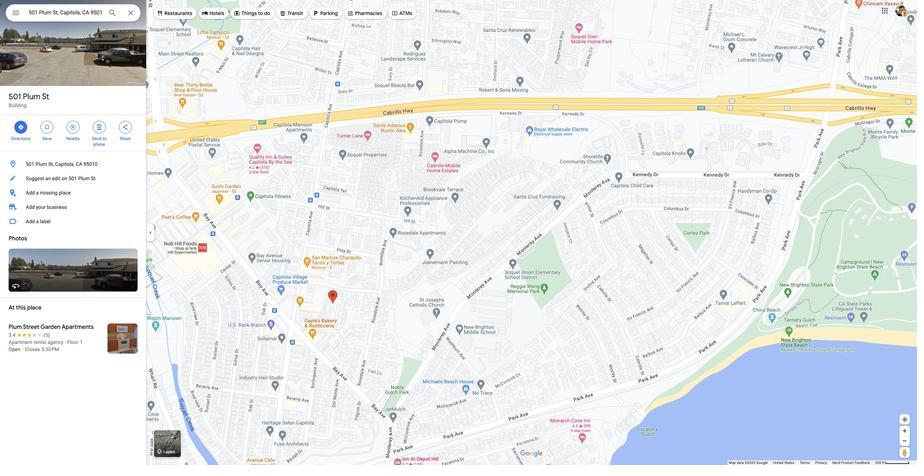 Task type: vqa. For each thing, say whether or not it's contained in the screenshot.


Task type: describe. For each thing, give the bounding box(es) containing it.
add for add a missing place
[[26, 190, 35, 196]]

layers
[[164, 450, 175, 455]]

nearby
[[66, 136, 80, 141]]

collapse side panel image
[[147, 229, 154, 237]]

apartment rental agency · floor 1 open ⋅ closes 5:30 pm
[[9, 339, 83, 352]]

map
[[729, 461, 736, 465]]

privacy
[[816, 461, 827, 465]]

business
[[47, 204, 67, 210]]

3.4
[[9, 332, 16, 338]]

add your business link
[[0, 200, 146, 214]]

your
[[36, 204, 46, 210]]

plum inside button
[[78, 176, 90, 181]]

save
[[42, 136, 52, 141]]

directions
[[11, 136, 31, 141]]

plum inside 501 plum st building
[[23, 92, 40, 102]]

footer inside the google maps element
[[729, 460, 876, 465]]

terms button
[[800, 460, 810, 465]]

this
[[16, 304, 26, 311]]

 transit
[[280, 9, 303, 17]]

5:30 pm
[[41, 347, 59, 352]]


[[313, 9, 319, 17]]

ft
[[883, 461, 885, 465]]

501 Plum St, Capitola, CA 95010 field
[[6, 4, 140, 22]]

1 vertical spatial place
[[27, 304, 42, 311]]

things
[[242, 10, 257, 16]]

send for send product feedback
[[833, 461, 841, 465]]

200 ft button
[[876, 461, 910, 465]]


[[122, 123, 128, 131]]

garden
[[41, 324, 61, 331]]

⋅
[[22, 347, 24, 352]]

restaurants
[[164, 10, 192, 16]]

closes
[[25, 347, 40, 352]]

©2023
[[745, 461, 756, 465]]

plum up 3.4
[[9, 324, 22, 331]]

suggest an edit on 501 plum st button
[[0, 171, 146, 186]]

 button
[[6, 4, 26, 23]]

501 for st
[[9, 92, 21, 102]]

suggest
[[26, 176, 44, 181]]

add for add your business
[[26, 204, 35, 210]]

200 ft
[[876, 461, 885, 465]]

transit
[[287, 10, 303, 16]]

terms
[[800, 461, 810, 465]]

feedback
[[855, 461, 870, 465]]

hotels
[[210, 10, 224, 16]]

united states button
[[773, 460, 795, 465]]

zoom in image
[[902, 428, 908, 434]]

edit
[[52, 176, 60, 181]]

at this place
[[9, 304, 42, 311]]

st inside 501 plum st building
[[42, 92, 49, 102]]

floor
[[67, 339, 79, 345]]

zoom out image
[[902, 438, 908, 444]]

privacy button
[[816, 460, 827, 465]]

 restaurants
[[157, 9, 192, 17]]

on
[[62, 176, 67, 181]]

send to phone
[[92, 136, 106, 147]]

agency
[[47, 339, 63, 345]]

building
[[9, 102, 27, 108]]

place inside button
[[59, 190, 71, 196]]

add a label button
[[0, 214, 146, 229]]

google
[[757, 461, 768, 465]]


[[234, 9, 240, 17]]

 atms
[[392, 9, 412, 17]]

a for label
[[36, 219, 39, 224]]

501 plum st main content
[[0, 0, 146, 465]]

st,
[[48, 161, 54, 167]]

united
[[773, 461, 784, 465]]

 hotels
[[202, 9, 224, 17]]


[[157, 9, 163, 17]]

open
[[9, 347, 20, 352]]

add a missing place
[[26, 190, 71, 196]]

st inside button
[[91, 176, 96, 181]]

send for send to phone
[[92, 136, 102, 141]]

ca
[[76, 161, 82, 167]]


[[280, 9, 286, 17]]



Task type: locate. For each thing, give the bounding box(es) containing it.
send product feedback button
[[833, 460, 870, 465]]

0 vertical spatial add
[[26, 190, 35, 196]]

2 vertical spatial 501
[[68, 176, 77, 181]]

1 vertical spatial a
[[36, 219, 39, 224]]

a left missing
[[36, 190, 39, 196]]

st up the 
[[42, 92, 49, 102]]

501 plum st, capitola, ca 95010 button
[[0, 157, 146, 171]]

add left label
[[26, 219, 35, 224]]

1 a from the top
[[36, 190, 39, 196]]

send inside send to phone
[[92, 136, 102, 141]]

add inside button
[[26, 190, 35, 196]]

add a missing place button
[[0, 186, 146, 200]]

None field
[[29, 8, 102, 17]]

rental
[[34, 339, 46, 345]]

 things to do
[[234, 9, 270, 17]]

1 add from the top
[[26, 190, 35, 196]]

plum inside button
[[35, 161, 47, 167]]

0 horizontal spatial send
[[92, 136, 102, 141]]

footer containing map data ©2023 google
[[729, 460, 876, 465]]

501 inside 501 plum st building
[[9, 92, 21, 102]]

add your business
[[26, 204, 67, 210]]


[[392, 9, 398, 17]]

actions for 501 plum st region
[[0, 115, 146, 151]]

st down 95010
[[91, 176, 96, 181]]

product
[[841, 461, 854, 465]]

send inside button
[[833, 461, 841, 465]]

to left "do"
[[258, 10, 263, 16]]

1 vertical spatial to
[[103, 136, 106, 141]]


[[44, 123, 50, 131]]

1 horizontal spatial st
[[91, 176, 96, 181]]

2 add from the top
[[26, 204, 35, 210]]

0 horizontal spatial place
[[27, 304, 42, 311]]

to up the phone
[[103, 136, 106, 141]]

 pharmacies
[[347, 9, 382, 17]]

capitola,
[[55, 161, 75, 167]]

data
[[737, 461, 744, 465]]

501 up suggest on the top
[[26, 161, 34, 167]]

a left label
[[36, 219, 39, 224]]

place
[[59, 190, 71, 196], [27, 304, 42, 311]]

501 inside button
[[26, 161, 34, 167]]

add down suggest on the top
[[26, 190, 35, 196]]

send
[[92, 136, 102, 141], [833, 461, 841, 465]]

apartment
[[9, 339, 32, 345]]

add left the your
[[26, 204, 35, 210]]

a for missing
[[36, 190, 39, 196]]

501 plum st, capitola, ca 95010
[[26, 161, 98, 167]]

phone
[[93, 142, 105, 147]]

 parking
[[313, 9, 338, 17]]

0 vertical spatial 501
[[9, 92, 21, 102]]

show street view coverage image
[[900, 447, 910, 458]]


[[202, 9, 208, 17]]

0 horizontal spatial st
[[42, 92, 49, 102]]

0 vertical spatial to
[[258, 10, 263, 16]]

·
[[65, 339, 66, 345]]

0 vertical spatial send
[[92, 136, 102, 141]]

plum down ca
[[78, 176, 90, 181]]

95010
[[84, 161, 98, 167]]

send left product
[[833, 461, 841, 465]]

1 horizontal spatial send
[[833, 461, 841, 465]]

200
[[876, 461, 882, 465]]

missing
[[40, 190, 58, 196]]

parking
[[320, 10, 338, 16]]

an
[[45, 176, 51, 181]]

0 vertical spatial st
[[42, 92, 49, 102]]

2 horizontal spatial 501
[[68, 176, 77, 181]]

do
[[264, 10, 270, 16]]

add a label
[[26, 219, 51, 224]]

place right this
[[27, 304, 42, 311]]

1 horizontal spatial 501
[[26, 161, 34, 167]]

suggest an edit on 501 plum st
[[26, 176, 96, 181]]

label
[[40, 219, 51, 224]]

plum street garden apartments
[[9, 324, 94, 331]]

a
[[36, 190, 39, 196], [36, 219, 39, 224]]

united states
[[773, 461, 795, 465]]

place down on
[[59, 190, 71, 196]]

501 plum st building
[[9, 92, 49, 108]]

footer
[[729, 460, 876, 465]]

3 add from the top
[[26, 219, 35, 224]]

photos
[[9, 235, 27, 242]]


[[96, 123, 102, 131]]

1
[[80, 339, 83, 345]]

google maps element
[[0, 0, 917, 465]]

0 vertical spatial a
[[36, 190, 39, 196]]

map data ©2023 google
[[729, 461, 768, 465]]

2 vertical spatial add
[[26, 219, 35, 224]]

a inside add a label button
[[36, 219, 39, 224]]

0 vertical spatial place
[[59, 190, 71, 196]]

1 vertical spatial send
[[833, 461, 841, 465]]

show your location image
[[902, 416, 908, 423]]

plum
[[23, 92, 40, 102], [35, 161, 47, 167], [78, 176, 90, 181], [9, 324, 22, 331]]

501 for st,
[[26, 161, 34, 167]]

apartments
[[62, 324, 94, 331]]

add inside button
[[26, 219, 35, 224]]

 search field
[[6, 4, 140, 23]]

1 vertical spatial add
[[26, 204, 35, 210]]

add
[[26, 190, 35, 196], [26, 204, 35, 210], [26, 219, 35, 224]]

501 inside button
[[68, 176, 77, 181]]

add for add a label
[[26, 219, 35, 224]]

501
[[9, 92, 21, 102], [26, 161, 34, 167], [68, 176, 77, 181]]

1 horizontal spatial to
[[258, 10, 263, 16]]

plum up building
[[23, 92, 40, 102]]

states
[[785, 461, 795, 465]]

0 horizontal spatial 501
[[9, 92, 21, 102]]

atms
[[400, 10, 412, 16]]

3.4 stars 5 reviews image
[[9, 331, 50, 339]]

to inside send to phone
[[103, 136, 106, 141]]

at
[[9, 304, 15, 311]]

st
[[42, 92, 49, 102], [91, 176, 96, 181]]

pharmacies
[[355, 10, 382, 16]]

1 horizontal spatial place
[[59, 190, 71, 196]]


[[18, 123, 24, 131]]

1 vertical spatial 501
[[26, 161, 34, 167]]

share
[[120, 136, 131, 141]]

plum left st,
[[35, 161, 47, 167]]

501 right on
[[68, 176, 77, 181]]

a inside add a missing place button
[[36, 190, 39, 196]]

street
[[23, 324, 39, 331]]

(5)
[[44, 332, 50, 338]]

none field inside 501 plum st, capitola, ca 95010 field
[[29, 8, 102, 17]]


[[70, 123, 76, 131]]


[[11, 8, 20, 18]]

2 a from the top
[[36, 219, 39, 224]]

send product feedback
[[833, 461, 870, 465]]


[[347, 9, 354, 17]]

501 up building
[[9, 92, 21, 102]]

send up the phone
[[92, 136, 102, 141]]

1 vertical spatial st
[[91, 176, 96, 181]]

0 horizontal spatial to
[[103, 136, 106, 141]]

to inside  things to do
[[258, 10, 263, 16]]



